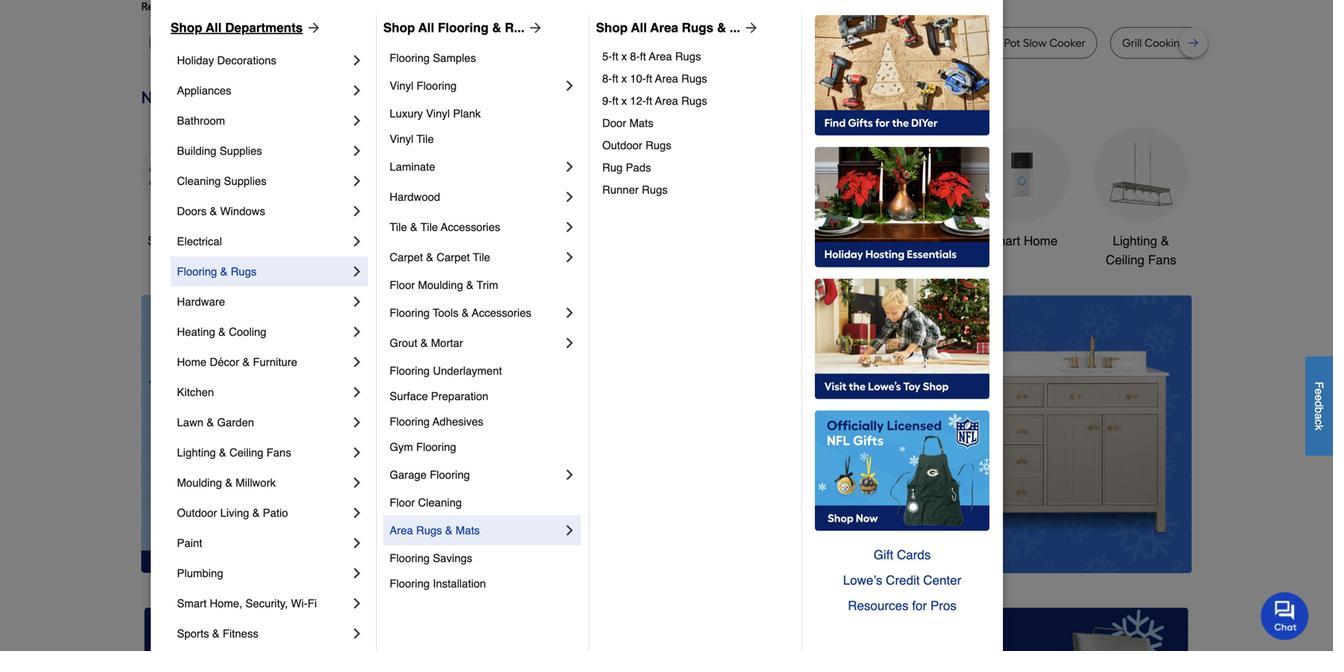 Task type: describe. For each thing, give the bounding box(es) containing it.
patio
[[263, 507, 288, 519]]

k
[[1314, 425, 1326, 431]]

flooring tools & accessories
[[390, 306, 532, 319]]

luxury vinyl plank
[[390, 107, 481, 120]]

shop all flooring & r...
[[383, 20, 525, 35]]

up to 40 percent off select vanities. plus get free local delivery on select vanities. image
[[423, 295, 1193, 573]]

chevron right image for carpet & carpet tile
[[562, 249, 578, 265]]

flooring underlayment
[[390, 364, 502, 377]]

chevron right image for tile & tile accessories
[[562, 219, 578, 235]]

ft up the 9-
[[613, 50, 619, 63]]

scroll to item #4 image
[[841, 544, 879, 550]]

kitchen link
[[177, 377, 349, 407]]

chevron right image for appliances
[[349, 83, 365, 98]]

2 cooker from the left
[[1050, 36, 1086, 50]]

shop all deals link
[[141, 127, 237, 250]]

flooring samples link
[[390, 45, 578, 71]]

flooring samples
[[390, 52, 476, 64]]

area for 8-
[[649, 50, 672, 63]]

up to 30 percent off select grills and accessories. image
[[858, 608, 1189, 651]]

rugs down 8-ft x 10-ft area rugs link
[[682, 94, 708, 107]]

chevron right image for kitchen
[[349, 384, 365, 400]]

triple
[[345, 36, 373, 50]]

chat invite button image
[[1262, 592, 1310, 640]]

center
[[924, 573, 962, 588]]

chevron right image for doors & windows
[[349, 203, 365, 219]]

chevron right image for lawn & garden
[[349, 414, 365, 430]]

rugs up "pads"
[[646, 139, 672, 152]]

surface preparation
[[390, 390, 489, 403]]

& inside home décor & furniture link
[[243, 356, 250, 368]]

furniture
[[253, 356, 298, 368]]

samples
[[433, 52, 476, 64]]

holiday decorations
[[177, 54, 277, 67]]

all for flooring
[[419, 20, 435, 35]]

appliances link
[[177, 75, 349, 106]]

building supplies
[[177, 145, 262, 157]]

& inside outdoor tools & equipment
[[821, 233, 830, 248]]

underlayment
[[433, 364, 502, 377]]

deals
[[198, 233, 230, 248]]

doors & windows link
[[177, 196, 349, 226]]

crock for crock pot slow cooker
[[972, 36, 1002, 50]]

hardwood link
[[390, 182, 562, 212]]

area for 12-
[[655, 94, 679, 107]]

chevron right image for flooring tools & accessories
[[562, 305, 578, 321]]

1 vertical spatial vinyl
[[426, 107, 450, 120]]

& inside sports & fitness link
[[212, 627, 220, 640]]

rugs up 8-ft x 10-ft area rugs link
[[676, 50, 702, 63]]

heating & cooling
[[177, 326, 267, 338]]

flooring up samples on the left top of page
[[438, 20, 489, 35]]

triple slow cooker
[[345, 36, 438, 50]]

8-ft x 10-ft area rugs link
[[603, 67, 791, 90]]

doors
[[177, 205, 207, 218]]

building supplies link
[[177, 136, 349, 166]]

& inside lighting & ceiling fans
[[1162, 233, 1170, 248]]

outdoor tools & equipment
[[739, 233, 830, 267]]

flooring & rugs
[[177, 265, 257, 278]]

crock for crock pot cooking pot
[[733, 36, 763, 50]]

adhesives
[[433, 415, 484, 428]]

8-ft x 10-ft area rugs
[[603, 72, 708, 85]]

decorations for christmas
[[512, 252, 580, 267]]

flooring installation
[[390, 577, 486, 590]]

1 horizontal spatial bathroom link
[[856, 127, 951, 250]]

luxury
[[390, 107, 423, 120]]

flooring down surface
[[390, 415, 430, 428]]

outdoor for outdoor living & patio
[[177, 507, 217, 519]]

ft up door
[[613, 94, 619, 107]]

cards
[[897, 547, 931, 562]]

5-ft x 8-ft area rugs
[[603, 50, 702, 63]]

gym
[[390, 441, 413, 453]]

area for 10-
[[655, 72, 679, 85]]

0 horizontal spatial lighting & ceiling fans
[[177, 446, 291, 459]]

preparation
[[431, 390, 489, 403]]

pot for crock pot slow cooker
[[1005, 36, 1021, 50]]

heating
[[177, 326, 215, 338]]

flooring & rugs link
[[177, 256, 349, 287]]

1 e from the top
[[1314, 389, 1326, 395]]

shop all flooring & r... link
[[383, 18, 544, 37]]

& inside doors & windows link
[[210, 205, 217, 218]]

cooling
[[229, 326, 267, 338]]

tile up floor moulding & trim link
[[473, 251, 491, 264]]

1 vertical spatial home
[[177, 356, 207, 368]]

rugs down 5-ft x 8-ft area rugs link
[[682, 72, 708, 85]]

sports
[[177, 627, 209, 640]]

rugs down electrical link
[[231, 265, 257, 278]]

lowe's credit center
[[844, 573, 962, 588]]

& inside the flooring tools & accessories link
[[462, 306, 469, 319]]

5-
[[603, 50, 613, 63]]

heating & cooling link
[[177, 317, 349, 347]]

vinyl tile link
[[390, 126, 578, 152]]

microwave
[[475, 36, 530, 50]]

2 slow from the left
[[1024, 36, 1047, 50]]

instant
[[882, 36, 917, 50]]

0 horizontal spatial ceiling
[[230, 446, 264, 459]]

chevron right image for hardwood
[[562, 189, 578, 205]]

cleaning supplies link
[[177, 166, 349, 196]]

hardwood
[[390, 191, 441, 203]]

rugs down "pads"
[[642, 183, 668, 196]]

new deals every day during 25 days of deals image
[[141, 84, 1193, 111]]

lawn & garden link
[[177, 407, 349, 437]]

2 e from the top
[[1314, 395, 1326, 401]]

runner rugs
[[603, 183, 668, 196]]

chevron right image for lighting & ceiling fans
[[349, 445, 365, 461]]

gift cards link
[[815, 542, 990, 568]]

area rugs & mats link
[[390, 515, 562, 545]]

moulding & millwork link
[[177, 468, 349, 498]]

tools for flooring
[[433, 306, 459, 319]]

ft down 5-ft x 8-ft area rugs
[[646, 72, 653, 85]]

smart for smart home, security, wi-fi
[[177, 597, 207, 610]]

c
[[1314, 419, 1326, 425]]

accessories for tile & tile accessories
[[441, 221, 501, 233]]

ft left 10-
[[613, 72, 619, 85]]

9-
[[603, 94, 613, 107]]

security,
[[246, 597, 288, 610]]

2 carpet from the left
[[437, 251, 470, 264]]

arrow left image
[[437, 434, 453, 450]]

12-
[[630, 94, 647, 107]]

x for 8-
[[622, 50, 627, 63]]

scroll to item #2 image
[[765, 544, 803, 550]]

chevron right image for area rugs & mats
[[562, 522, 578, 538]]

1 cooker from the left
[[402, 36, 438, 50]]

tile up carpet & carpet tile
[[421, 221, 438, 233]]

scroll to item #5 element
[[879, 543, 921, 552]]

crock pot cooking pot
[[733, 36, 846, 50]]

savings
[[433, 552, 473, 565]]

grill
[[1123, 36, 1143, 50]]

1 cooking from the left
[[784, 36, 827, 50]]

microwave countertop
[[475, 36, 591, 50]]

all for area
[[631, 20, 647, 35]]

lowe's credit center link
[[815, 568, 990, 593]]

flooring down electrical
[[177, 265, 217, 278]]

& inside moulding & millwork link
[[225, 476, 233, 489]]

& inside carpet & carpet tile link
[[426, 251, 434, 264]]

flooring adhesives link
[[390, 409, 578, 434]]

area inside shop all area rugs & ... link
[[651, 20, 679, 35]]

9-ft x 12-ft area rugs
[[603, 94, 708, 107]]

doors & windows
[[177, 205, 265, 218]]

chevron right image for holiday decorations
[[349, 52, 365, 68]]

building
[[177, 145, 217, 157]]

2 pot from the left
[[829, 36, 846, 50]]

gift cards
[[874, 547, 931, 562]]

flooring down flooring savings
[[390, 577, 430, 590]]

chevron right image for hardware
[[349, 294, 365, 310]]

décor
[[210, 356, 239, 368]]

crock pot slow cooker
[[972, 36, 1086, 50]]

paint
[[177, 537, 202, 549]]

holiday
[[177, 54, 214, 67]]

moulding & millwork
[[177, 476, 276, 489]]

0 vertical spatial fans
[[1149, 252, 1177, 267]]

chevron right image for building supplies
[[349, 143, 365, 159]]

tile down luxury vinyl plank
[[417, 133, 434, 145]]

countertop
[[532, 36, 591, 50]]

mortar
[[431, 337, 463, 349]]

wi-
[[291, 597, 308, 610]]

chevron right image for plumbing
[[349, 565, 365, 581]]

shop all deals
[[148, 233, 230, 248]]

garage flooring link
[[390, 460, 562, 490]]

grate
[[1190, 36, 1219, 50]]

accessories for flooring tools & accessories
[[472, 306, 532, 319]]

1 vertical spatial moulding
[[177, 476, 222, 489]]

flooring down area rugs & mats
[[390, 552, 430, 565]]

chevron right image for laminate
[[562, 159, 578, 175]]

surface preparation link
[[390, 383, 578, 409]]

instant pot
[[882, 36, 936, 50]]

shop all area rugs & ... link
[[596, 18, 760, 37]]



Task type: vqa. For each thing, say whether or not it's contained in the screenshot.
Strong and weather-resistant resin material Lightweight and easy to move UV inhibitor protects against fading
no



Task type: locate. For each thing, give the bounding box(es) containing it.
cooker left grill
[[1050, 36, 1086, 50]]

0 horizontal spatial cleaning
[[177, 175, 221, 187]]

& inside heating & cooling link
[[218, 326, 226, 338]]

holiday decorations link
[[177, 45, 349, 75]]

1 horizontal spatial moulding
[[418, 279, 463, 291]]

all inside shop all area rugs & ... link
[[631, 20, 647, 35]]

vinyl for vinyl tile
[[390, 133, 414, 145]]

all
[[206, 20, 222, 35], [419, 20, 435, 35], [631, 20, 647, 35], [181, 233, 194, 248]]

2 horizontal spatial shop
[[596, 20, 628, 35]]

resources for pros link
[[815, 593, 990, 619]]

1 horizontal spatial carpet
[[437, 251, 470, 264]]

mats
[[630, 117, 654, 129], [456, 524, 480, 537]]

1 x from the top
[[622, 50, 627, 63]]

0 horizontal spatial moulding
[[177, 476, 222, 489]]

chevron right image for garage flooring
[[562, 467, 578, 483]]

1 horizontal spatial bathroom
[[876, 233, 931, 248]]

home décor & furniture
[[177, 356, 298, 368]]

rugs up flooring savings
[[416, 524, 442, 537]]

chevron right image for paint
[[349, 535, 365, 551]]

officially licensed n f l gifts. shop now. image
[[815, 410, 990, 531]]

& inside flooring & rugs link
[[220, 265, 228, 278]]

ceiling
[[1106, 252, 1145, 267], [230, 446, 264, 459]]

shop these last-minute gifts. $99 or less. quantities are limited and won't last. image
[[141, 295, 398, 573]]

shop all departments link
[[171, 18, 322, 37]]

tile & tile accessories
[[390, 221, 501, 233]]

0 horizontal spatial bathroom
[[177, 114, 225, 127]]

all inside shop all deals link
[[181, 233, 194, 248]]

b
[[1314, 407, 1326, 413]]

flooring inside "link"
[[416, 441, 457, 453]]

0 horizontal spatial home
[[177, 356, 207, 368]]

f e e d b a c k button
[[1306, 357, 1334, 456]]

0 vertical spatial lighting
[[1114, 233, 1158, 248]]

all inside shop all flooring & r... link
[[419, 20, 435, 35]]

smart home, security, wi-fi
[[177, 597, 317, 610]]

tools up the 'equipment'
[[788, 233, 818, 248]]

smart
[[987, 233, 1021, 248], [177, 597, 207, 610]]

smart home, security, wi-fi link
[[177, 588, 349, 619]]

shop all area rugs & ...
[[596, 20, 741, 35]]

0 vertical spatial x
[[622, 50, 627, 63]]

kitchen
[[177, 386, 214, 399]]

vinyl left plank
[[426, 107, 450, 120]]

accessories down hardwood "link"
[[441, 221, 501, 233]]

1 vertical spatial decorations
[[512, 252, 580, 267]]

0 horizontal spatial slow
[[376, 36, 399, 50]]

floor down carpet & carpet tile
[[390, 279, 415, 291]]

area up 8-ft x 10-ft area rugs
[[649, 50, 672, 63]]

chevron right image for flooring & rugs
[[349, 264, 365, 279]]

0 vertical spatial vinyl
[[390, 79, 414, 92]]

lighting inside lighting & ceiling fans
[[1114, 233, 1158, 248]]

outdoor for outdoor tools & equipment
[[739, 233, 785, 248]]

floor for floor cleaning
[[390, 496, 415, 509]]

paint link
[[177, 528, 349, 558]]

0 horizontal spatial outdoor
[[177, 507, 217, 519]]

1 vertical spatial 8-
[[603, 72, 613, 85]]

chevron right image for electrical
[[349, 233, 365, 249]]

outdoor for outdoor rugs
[[603, 139, 643, 152]]

flooring up grout
[[390, 306, 430, 319]]

flooring adhesives
[[390, 415, 484, 428]]

0 horizontal spatial decorations
[[217, 54, 277, 67]]

3 x from the top
[[622, 94, 627, 107]]

all up "holiday decorations"
[[206, 20, 222, 35]]

flooring down flooring adhesives
[[416, 441, 457, 453]]

0 horizontal spatial lighting & ceiling fans link
[[177, 437, 349, 468]]

runner
[[603, 183, 639, 196]]

electrical
[[177, 235, 222, 248]]

1 shop from the left
[[171, 20, 202, 35]]

1 horizontal spatial lighting & ceiling fans
[[1106, 233, 1177, 267]]

1 vertical spatial lighting & ceiling fans
[[177, 446, 291, 459]]

millwork
[[236, 476, 276, 489]]

floor cleaning
[[390, 496, 462, 509]]

1 vertical spatial outdoor
[[739, 233, 785, 248]]

rack
[[1282, 36, 1307, 50]]

recommended searches for you heading
[[141, 0, 1193, 14]]

shop for shop all departments
[[171, 20, 202, 35]]

2 vertical spatial x
[[622, 94, 627, 107]]

1 slow from the left
[[376, 36, 399, 50]]

2 vertical spatial vinyl
[[390, 133, 414, 145]]

1 crock from the left
[[733, 36, 763, 50]]

hardware
[[177, 295, 225, 308]]

pot
[[765, 36, 782, 50], [829, 36, 846, 50], [920, 36, 936, 50], [1005, 36, 1021, 50]]

moulding
[[418, 279, 463, 291], [177, 476, 222, 489]]

vinyl down luxury
[[390, 133, 414, 145]]

decorations down shop all departments link
[[217, 54, 277, 67]]

1 floor from the top
[[390, 279, 415, 291]]

crock down ...
[[733, 36, 763, 50]]

rugs up 5-ft x 8-ft area rugs link
[[682, 20, 714, 35]]

2 vertical spatial outdoor
[[177, 507, 217, 519]]

pot for instant pot
[[920, 36, 936, 50]]

grout & mortar link
[[390, 328, 562, 358]]

crock
[[733, 36, 763, 50], [972, 36, 1002, 50]]

shop up 'triple slow cooker'
[[383, 20, 415, 35]]

1 horizontal spatial home
[[1024, 233, 1058, 248]]

chevron right image for grout & mortar
[[562, 335, 578, 351]]

0 horizontal spatial tools
[[433, 306, 459, 319]]

1 horizontal spatial smart
[[987, 233, 1021, 248]]

0 vertical spatial bathroom
[[177, 114, 225, 127]]

area inside 5-ft x 8-ft area rugs link
[[649, 50, 672, 63]]

2 x from the top
[[622, 72, 627, 85]]

chevron right image for bathroom
[[349, 113, 365, 129]]

chevron right image for smart home, security, wi-fi
[[349, 595, 365, 611]]

1 horizontal spatial cooker
[[1050, 36, 1086, 50]]

tools down the floor moulding & trim
[[433, 306, 459, 319]]

1 horizontal spatial cleaning
[[418, 496, 462, 509]]

2 horizontal spatial outdoor
[[739, 233, 785, 248]]

& inside area rugs & mats link
[[445, 524, 453, 537]]

cleaning up area rugs & mats
[[418, 496, 462, 509]]

flooring installation link
[[390, 571, 578, 596]]

shop up 5-
[[596, 20, 628, 35]]

fitness
[[223, 627, 259, 640]]

outdoor up the paint
[[177, 507, 217, 519]]

outdoor rugs
[[603, 139, 672, 152]]

tile down hardwood
[[390, 221, 407, 233]]

x for 12-
[[622, 94, 627, 107]]

0 vertical spatial tools
[[788, 233, 818, 248]]

...
[[730, 20, 741, 35]]

moulding up outdoor living & patio
[[177, 476, 222, 489]]

installation
[[433, 577, 486, 590]]

supplies up windows
[[224, 175, 267, 187]]

0 vertical spatial lighting & ceiling fans link
[[1094, 127, 1189, 270]]

1 vertical spatial lighting
[[177, 446, 216, 459]]

chevron right image for cleaning supplies
[[349, 173, 365, 189]]

8- up the 9-
[[603, 72, 613, 85]]

1 vertical spatial tools
[[433, 306, 459, 319]]

floor cleaning link
[[390, 490, 578, 515]]

door mats link
[[603, 112, 791, 134]]

all for departments
[[206, 20, 222, 35]]

ft down 8-ft x 10-ft area rugs
[[646, 94, 653, 107]]

arrow right image inside shop all departments link
[[303, 20, 322, 36]]

mats down 12-
[[630, 117, 654, 129]]

chevron right image for moulding & millwork
[[349, 475, 365, 491]]

arrow right image inside shop all area rugs & ... link
[[741, 20, 760, 36]]

0 vertical spatial home
[[1024, 233, 1058, 248]]

d
[[1314, 401, 1326, 407]]

door
[[603, 117, 627, 129]]

vinyl for vinyl flooring
[[390, 79, 414, 92]]

smart for smart home
[[987, 233, 1021, 248]]

all for deals
[[181, 233, 194, 248]]

ft up 10-
[[640, 50, 646, 63]]

chevron right image for heating & cooling
[[349, 324, 365, 340]]

outdoor living & patio link
[[177, 498, 349, 528]]

all inside shop all departments link
[[206, 20, 222, 35]]

1 horizontal spatial lighting
[[1114, 233, 1158, 248]]

9-ft x 12-ft area rugs link
[[603, 90, 791, 112]]

0 horizontal spatial cooking
[[784, 36, 827, 50]]

1 horizontal spatial shop
[[383, 20, 415, 35]]

all up flooring samples
[[419, 20, 435, 35]]

holiday hosting essentials. image
[[815, 147, 990, 268]]

rug pads
[[603, 161, 651, 174]]

slow
[[376, 36, 399, 50], [1024, 36, 1047, 50]]

1 horizontal spatial mats
[[630, 117, 654, 129]]

arrow right image for shop all departments
[[303, 20, 322, 36]]

2 crock from the left
[[972, 36, 1002, 50]]

credit
[[886, 573, 920, 588]]

tools for outdoor
[[788, 233, 818, 248]]

smart home link
[[975, 127, 1070, 250]]

r...
[[505, 20, 525, 35]]

1 vertical spatial floor
[[390, 496, 415, 509]]

0 horizontal spatial crock
[[733, 36, 763, 50]]

outdoor up the 'equipment'
[[739, 233, 785, 248]]

crock right instant pot
[[972, 36, 1002, 50]]

accessories down trim
[[472, 306, 532, 319]]

tile
[[417, 133, 434, 145], [390, 221, 407, 233], [421, 221, 438, 233], [473, 251, 491, 264]]

tools inside the flooring tools & accessories link
[[433, 306, 459, 319]]

0 horizontal spatial 8-
[[603, 72, 613, 85]]

0 vertical spatial smart
[[987, 233, 1021, 248]]

0 horizontal spatial cooker
[[402, 36, 438, 50]]

cooker up flooring samples
[[402, 36, 438, 50]]

cooker
[[402, 36, 438, 50], [1050, 36, 1086, 50]]

floor for floor moulding & trim
[[390, 279, 415, 291]]

1 horizontal spatial crock
[[972, 36, 1002, 50]]

10-
[[630, 72, 647, 85]]

& inside lawn & garden link
[[207, 416, 214, 429]]

shop up holiday
[[171, 20, 202, 35]]

x left 10-
[[622, 72, 627, 85]]

floor down garage
[[390, 496, 415, 509]]

living
[[220, 507, 249, 519]]

0 horizontal spatial lighting
[[177, 446, 216, 459]]

all up 5-ft x 8-ft area rugs
[[631, 20, 647, 35]]

1 horizontal spatial 8-
[[630, 50, 640, 63]]

1 horizontal spatial fans
[[1149, 252, 1177, 267]]

0 vertical spatial cleaning
[[177, 175, 221, 187]]

garage flooring
[[390, 468, 470, 481]]

0 vertical spatial floor
[[390, 279, 415, 291]]

0 vertical spatial accessories
[[441, 221, 501, 233]]

1 vertical spatial fans
[[267, 446, 291, 459]]

flooring down 'triple slow cooker'
[[390, 52, 430, 64]]

home décor & furniture link
[[177, 347, 349, 377]]

outdoor
[[603, 139, 643, 152], [739, 233, 785, 248], [177, 507, 217, 519]]

0 horizontal spatial bathroom link
[[177, 106, 349, 136]]

1 vertical spatial cleaning
[[418, 496, 462, 509]]

carpet & carpet tile link
[[390, 242, 562, 272]]

x right 5-
[[622, 50, 627, 63]]

1 vertical spatial mats
[[456, 524, 480, 537]]

0 vertical spatial mats
[[630, 117, 654, 129]]

& inside grout & mortar link
[[421, 337, 428, 349]]

up to 35 percent off select small appliances. image
[[501, 608, 833, 651]]

flooring down arrow left image
[[430, 468, 470, 481]]

2 floor from the top
[[390, 496, 415, 509]]

x for 10-
[[622, 72, 627, 85]]

departments
[[225, 20, 303, 35]]

vinyl flooring
[[390, 79, 457, 92]]

0 horizontal spatial smart
[[177, 597, 207, 610]]

area up 9-ft x 12-ft area rugs
[[655, 72, 679, 85]]

2 shop from the left
[[383, 20, 415, 35]]

chevron right image for home décor & furniture
[[349, 354, 365, 370]]

pot for crock pot cooking pot
[[765, 36, 782, 50]]

tools inside outdoor tools & equipment
[[788, 233, 818, 248]]

0 horizontal spatial shop
[[171, 20, 202, 35]]

flooring up luxury vinyl plank
[[417, 79, 457, 92]]

plank
[[453, 107, 481, 120]]

tile & tile accessories link
[[390, 212, 562, 242]]

1 horizontal spatial lighting & ceiling fans link
[[1094, 127, 1189, 270]]

x left 12-
[[622, 94, 627, 107]]

1 horizontal spatial cooking
[[1145, 36, 1188, 50]]

1 horizontal spatial outdoor
[[603, 139, 643, 152]]

0 vertical spatial 8-
[[630, 50, 640, 63]]

0 vertical spatial decorations
[[217, 54, 277, 67]]

flooring savings
[[390, 552, 473, 565]]

8- up 10-
[[630, 50, 640, 63]]

area inside area rugs & mats link
[[390, 524, 413, 537]]

gym flooring
[[390, 441, 457, 453]]

1 vertical spatial x
[[622, 72, 627, 85]]

lighting & ceiling fans
[[1106, 233, 1177, 267], [177, 446, 291, 459]]

decorations inside christmas decorations link
[[512, 252, 580, 267]]

3 pot from the left
[[920, 36, 936, 50]]

e up 'b' on the right bottom of the page
[[1314, 395, 1326, 401]]

supplies
[[220, 145, 262, 157], [224, 175, 267, 187]]

decorations inside holiday decorations link
[[217, 54, 277, 67]]

decorations down christmas
[[512, 252, 580, 267]]

1 vertical spatial bathroom
[[876, 233, 931, 248]]

1 vertical spatial lighting & ceiling fans link
[[177, 437, 349, 468]]

cleaning down building
[[177, 175, 221, 187]]

shop for shop all flooring & r...
[[383, 20, 415, 35]]

1 horizontal spatial decorations
[[512, 252, 580, 267]]

chevron right image
[[349, 83, 365, 98], [349, 143, 365, 159], [562, 159, 578, 175], [349, 233, 365, 249], [562, 249, 578, 265], [349, 294, 365, 310], [562, 305, 578, 321], [349, 324, 365, 340], [562, 335, 578, 351], [349, 384, 365, 400], [349, 414, 365, 430], [349, 445, 365, 461], [562, 467, 578, 483], [349, 505, 365, 521], [349, 565, 365, 581], [349, 595, 365, 611]]

5-ft x 8-ft area rugs link
[[603, 45, 791, 67]]

visit the lowe's toy shop. image
[[815, 279, 990, 399]]

moulding down carpet & carpet tile
[[418, 279, 463, 291]]

0 vertical spatial lighting & ceiling fans
[[1106, 233, 1177, 267]]

chevron right image
[[349, 52, 365, 68], [562, 78, 578, 94], [349, 113, 365, 129], [349, 173, 365, 189], [562, 189, 578, 205], [349, 203, 365, 219], [562, 219, 578, 235], [349, 264, 365, 279], [349, 354, 365, 370], [349, 475, 365, 491], [562, 522, 578, 538], [349, 535, 365, 551], [349, 626, 365, 642]]

decorations for holiday
[[217, 54, 277, 67]]

0 horizontal spatial mats
[[456, 524, 480, 537]]

0 vertical spatial ceiling
[[1106, 252, 1145, 267]]

& inside shop all area rugs & ... link
[[717, 20, 727, 35]]

chevron right image for vinyl flooring
[[562, 78, 578, 94]]

chevron right image for outdoor living & patio
[[349, 505, 365, 521]]

0 vertical spatial outdoor
[[603, 139, 643, 152]]

arrow right image for shop all flooring & r...
[[525, 20, 544, 36]]

vinyl tile
[[390, 133, 434, 145]]

outdoor inside outdoor tools & equipment
[[739, 233, 785, 248]]

e up d
[[1314, 389, 1326, 395]]

lawn & garden
[[177, 416, 254, 429]]

mats inside "link"
[[630, 117, 654, 129]]

1 vertical spatial ceiling
[[230, 446, 264, 459]]

ceiling inside lighting & ceiling fans
[[1106, 252, 1145, 267]]

1 vertical spatial accessories
[[472, 306, 532, 319]]

surface
[[390, 390, 428, 403]]

shop for shop all area rugs & ...
[[596, 20, 628, 35]]

vinyl flooring link
[[390, 71, 562, 101]]

area inside 9-ft x 12-ft area rugs link
[[655, 94, 679, 107]]

supplies up cleaning supplies
[[220, 145, 262, 157]]

find gifts for the diyer. image
[[815, 15, 990, 136]]

1 horizontal spatial slow
[[1024, 36, 1047, 50]]

area down 8-ft x 10-ft area rugs
[[655, 94, 679, 107]]

runner rugs link
[[603, 179, 791, 201]]

vinyl up luxury
[[390, 79, 414, 92]]

garden
[[217, 416, 254, 429]]

supplies for cleaning supplies
[[224, 175, 267, 187]]

& inside floor moulding & trim link
[[466, 279, 474, 291]]

& inside tile & tile accessories link
[[410, 221, 418, 233]]

0 vertical spatial supplies
[[220, 145, 262, 157]]

arrow right image for shop all area rugs & ...
[[741, 20, 760, 36]]

area down floor cleaning
[[390, 524, 413, 537]]

arrow right image
[[303, 20, 322, 36], [525, 20, 544, 36], [741, 20, 760, 36], [1163, 434, 1179, 450]]

1 carpet from the left
[[390, 251, 423, 264]]

1 vertical spatial smart
[[177, 597, 207, 610]]

smart inside smart home, security, wi-fi link
[[177, 597, 207, 610]]

1 pot from the left
[[765, 36, 782, 50]]

floor moulding & trim link
[[390, 272, 578, 298]]

1 horizontal spatial ceiling
[[1106, 252, 1145, 267]]

supplies for building supplies
[[220, 145, 262, 157]]

all right shop
[[181, 233, 194, 248]]

0 vertical spatial moulding
[[418, 279, 463, 291]]

arrow right image inside shop all flooring & r... link
[[525, 20, 544, 36]]

1 horizontal spatial tools
[[788, 233, 818, 248]]

2 cooking from the left
[[1145, 36, 1188, 50]]

flooring savings link
[[390, 545, 578, 571]]

chevron right image for sports & fitness
[[349, 626, 365, 642]]

mats up savings
[[456, 524, 480, 537]]

area down recommended searches for you heading
[[651, 20, 679, 35]]

3 shop from the left
[[596, 20, 628, 35]]

smart inside smart home link
[[987, 233, 1021, 248]]

gift
[[874, 547, 894, 562]]

& inside shop all flooring & r... link
[[492, 20, 502, 35]]

plumbing
[[177, 567, 223, 580]]

0 horizontal spatial carpet
[[390, 251, 423, 264]]

& inside 'outdoor living & patio' link
[[252, 507, 260, 519]]

0 horizontal spatial fans
[[267, 446, 291, 459]]

area inside 8-ft x 10-ft area rugs link
[[655, 72, 679, 85]]

outdoor up 'rug pads'
[[603, 139, 643, 152]]

flooring up surface
[[390, 364, 430, 377]]

shop
[[171, 20, 202, 35], [383, 20, 415, 35], [596, 20, 628, 35]]

get up to 2 free select tools or batteries when you buy 1 with select purchases. image
[[145, 608, 476, 651]]

1 vertical spatial supplies
[[224, 175, 267, 187]]

smart home
[[987, 233, 1058, 248]]

4 pot from the left
[[1005, 36, 1021, 50]]

garage
[[390, 468, 427, 481]]



